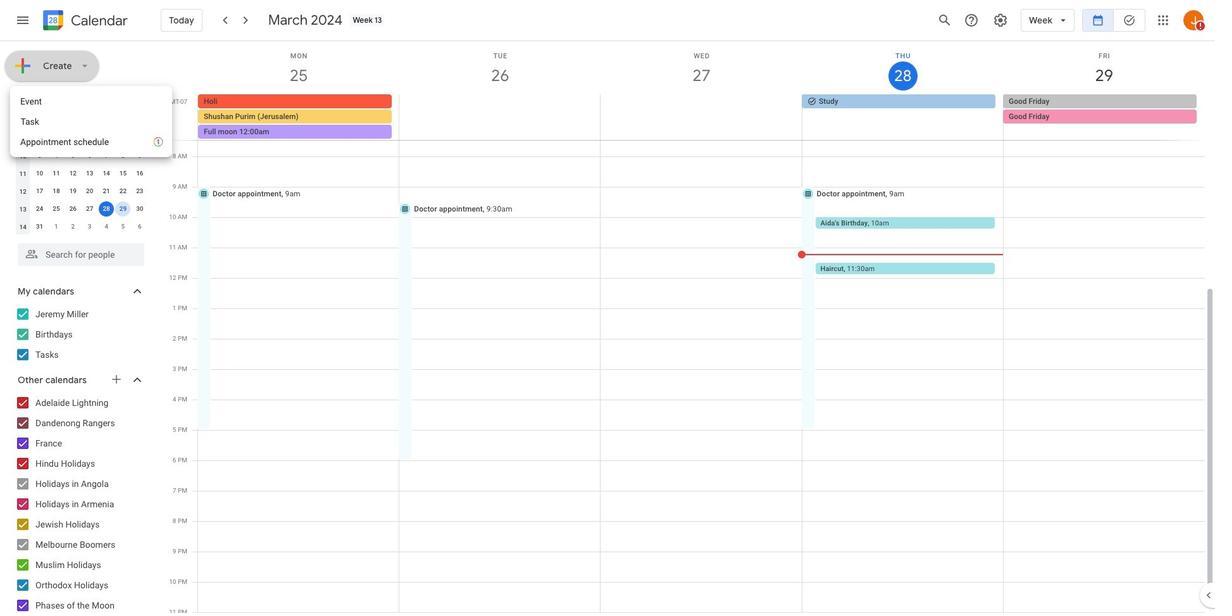 Task type: describe. For each thing, give the bounding box(es) containing it.
11 element
[[49, 166, 64, 181]]

24 element
[[32, 201, 47, 217]]

25 element
[[49, 201, 64, 217]]

other calendars list
[[3, 393, 157, 613]]

april 1 element
[[49, 219, 64, 234]]

9 element
[[132, 148, 147, 163]]

6 element
[[82, 148, 97, 163]]

april 3 element
[[82, 219, 97, 234]]

10 element
[[32, 166, 47, 181]]

Search for people text field
[[25, 243, 137, 266]]

add other calendars image
[[110, 373, 123, 386]]

5 element
[[65, 148, 81, 163]]

8 element
[[116, 148, 131, 163]]

13 element
[[82, 166, 97, 181]]

settings menu image
[[994, 13, 1009, 28]]

column header inside march 2024 grid
[[15, 111, 31, 129]]

april 6 element
[[132, 219, 147, 234]]

row group inside march 2024 grid
[[15, 129, 148, 236]]

15 element
[[116, 166, 131, 181]]

my calendars list
[[3, 304, 157, 365]]

30 element
[[132, 201, 147, 217]]

february 28 element
[[82, 130, 97, 146]]

18 element
[[49, 184, 64, 199]]

calendar element
[[41, 8, 128, 35]]



Task type: locate. For each thing, give the bounding box(es) containing it.
17 element
[[32, 184, 47, 199]]

april 4 element
[[99, 219, 114, 234]]

row
[[193, 94, 1216, 140], [15, 111, 148, 129], [15, 129, 148, 147], [15, 147, 148, 165], [15, 165, 148, 182], [15, 182, 148, 200], [15, 200, 148, 218], [15, 218, 148, 236]]

26 element
[[65, 201, 81, 217]]

14 element
[[99, 166, 114, 181]]

grid
[[162, 41, 1216, 613]]

4 element
[[49, 148, 64, 163]]

march 2024 grid
[[12, 111, 148, 236]]

19 element
[[65, 184, 81, 199]]

february 27 element
[[65, 130, 81, 146]]

7 element
[[99, 148, 114, 163]]

20 element
[[82, 184, 97, 199]]

february 26 element
[[49, 130, 64, 146]]

february 29 element
[[99, 130, 114, 146]]

16 element
[[132, 166, 147, 181]]

28, today element
[[99, 201, 114, 217]]

27 element
[[82, 201, 97, 217]]

april 2 element
[[65, 219, 81, 234]]

heading inside calendar element
[[68, 13, 128, 28]]

heading
[[68, 13, 128, 28]]

None search field
[[0, 238, 157, 266]]

29 element
[[116, 201, 131, 217]]

23 element
[[132, 184, 147, 199]]

main drawer image
[[15, 13, 30, 28]]

3 element
[[32, 148, 47, 163]]

22 element
[[116, 184, 131, 199]]

april 5 element
[[116, 219, 131, 234]]

12 element
[[65, 166, 81, 181]]

february 25 element
[[32, 130, 47, 146]]

21 element
[[99, 184, 114, 199]]

31 element
[[32, 219, 47, 234]]

row group
[[15, 129, 148, 236]]

cell
[[198, 94, 400, 140], [400, 94, 601, 140], [601, 94, 802, 140], [1004, 94, 1205, 140], [98, 200, 115, 218], [115, 200, 131, 218]]

column header
[[15, 111, 31, 129]]



Task type: vqa. For each thing, say whether or not it's contained in the screenshot.
Date
no



